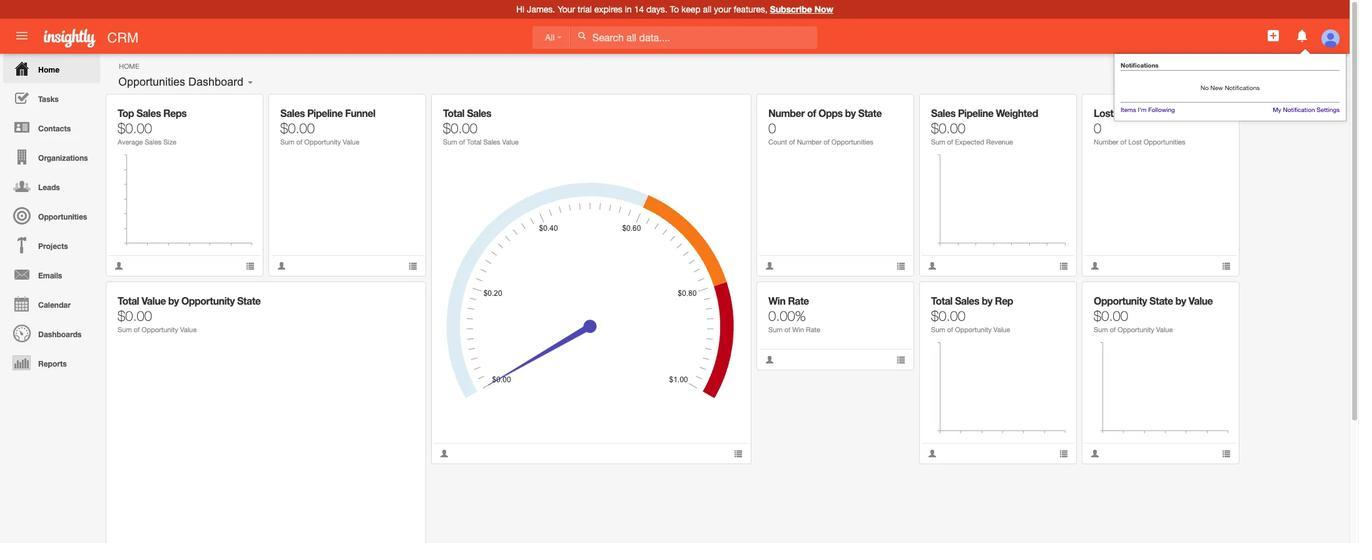 Task type: vqa. For each thing, say whether or not it's contained in the screenshot.


Task type: describe. For each thing, give the bounding box(es) containing it.
1 vertical spatial rate
[[806, 326, 821, 334]]

tasks link
[[3, 83, 100, 113]]

list image for weighted
[[1060, 262, 1069, 270]]

user image for $0.00
[[115, 262, 123, 270]]

wrench image for sales
[[237, 103, 246, 112]]

sales pipeline funnel $0.00 sum of opportunity value
[[280, 107, 375, 146]]

dashboard
[[188, 76, 244, 88]]

reason
[[1193, 107, 1228, 119]]

items i'm following
[[1121, 106, 1176, 113]]

contacts
[[38, 124, 71, 133]]

total for state
[[118, 295, 139, 307]]

list image for total sales by rep
[[1060, 449, 1069, 458]]

crm
[[107, 30, 139, 46]]

sales pipeline weighted link
[[932, 107, 1039, 119]]

projects
[[38, 242, 68, 251]]

reps
[[163, 107, 187, 119]]

of inside total value by opportunity state $0.00 sum of opportunity value
[[134, 326, 140, 334]]

james.
[[527, 4, 555, 14]]

expires
[[595, 4, 623, 14]]

size
[[163, 138, 176, 146]]

subscribe now link
[[770, 4, 834, 14]]

funnel
[[345, 107, 375, 119]]

number inside lost opportunities by reason 0 number of lost opportunities
[[1094, 138, 1119, 146]]

of inside opportunity state by value $0.00 sum of opportunity value
[[1110, 326, 1116, 334]]

total for $0.00
[[932, 295, 953, 307]]

total value by opportunity state $0.00 sum of opportunity value
[[118, 295, 261, 334]]

all
[[545, 32, 555, 43]]

0 horizontal spatial lost
[[1094, 107, 1114, 119]]

of inside win rate 0.00% sum of win rate
[[785, 326, 791, 334]]

state for $0.00
[[237, 295, 261, 307]]

list image for sales pipeline funnel
[[409, 262, 418, 270]]

win rate 0.00% sum of win rate
[[769, 295, 821, 334]]

1 horizontal spatial home
[[119, 63, 139, 70]]

tasks
[[38, 95, 59, 104]]

$0.00 inside sales pipeline funnel $0.00 sum of opportunity value
[[280, 120, 315, 136]]

sum inside sales pipeline weighted $0.00 sum of expected revenue
[[932, 138, 946, 146]]

average
[[118, 138, 143, 146]]

to
[[670, 4, 679, 14]]

list image for $0.00
[[734, 449, 743, 458]]

list image for opps
[[897, 262, 906, 270]]

sum inside total sales $0.00 sum of total sales value
[[443, 138, 457, 146]]

by for total value by opportunity state
[[168, 295, 179, 307]]

total sales by rep link
[[932, 295, 1014, 307]]

$0.00 inside top sales reps $0.00 average sales size
[[118, 120, 152, 136]]

rep
[[995, 295, 1014, 307]]

user image for funnel
[[277, 262, 286, 270]]

notifications image
[[1295, 28, 1310, 43]]

value inside total sales by rep $0.00 sum of opportunity value
[[994, 326, 1011, 334]]

user image for rep
[[928, 449, 937, 458]]

of inside sales pipeline funnel $0.00 sum of opportunity value
[[297, 138, 303, 146]]

organizations link
[[3, 142, 100, 172]]

0 vertical spatial rate
[[788, 295, 809, 307]]

reports link
[[3, 348, 100, 377]]

value inside total sales $0.00 sum of total sales value
[[502, 138, 519, 146]]

14
[[634, 4, 644, 14]]

leads link
[[3, 172, 100, 201]]

0.00%
[[769, 308, 806, 324]]

Search all data.... text field
[[571, 26, 817, 49]]

calendar
[[38, 300, 71, 310]]

of right count
[[789, 138, 795, 146]]

dashboards
[[38, 330, 81, 339]]

total sales $0.00 sum of total sales value
[[443, 107, 519, 146]]

opps
[[819, 107, 843, 119]]

lost opportunities by reason link
[[1094, 107, 1228, 119]]

sales pipeline weighted $0.00 sum of expected revenue
[[932, 107, 1039, 146]]

emails link
[[3, 260, 100, 289]]

emails
[[38, 271, 62, 280]]

new
[[1211, 84, 1224, 91]]

0 vertical spatial win
[[769, 295, 786, 307]]

user image for weighted
[[928, 262, 937, 270]]

notification
[[1284, 106, 1316, 113]]

opportunities dashboard button
[[114, 73, 248, 91]]

lost opportunities by reason 0 number of lost opportunities
[[1094, 107, 1228, 146]]

by for total sales by rep
[[982, 295, 993, 307]]

opportunities inside button
[[118, 76, 185, 88]]

top sales reps $0.00 average sales size
[[118, 107, 187, 146]]

win rate link
[[769, 295, 809, 307]]

revenue
[[987, 138, 1014, 146]]

0 inside number of opps by state 0 count of number of opportunities
[[769, 120, 776, 136]]

hi
[[516, 4, 525, 14]]

value inside sales pipeline funnel $0.00 sum of opportunity value
[[343, 138, 360, 146]]

calendar link
[[3, 289, 100, 319]]

opportunities dashboard
[[118, 76, 244, 88]]

0 vertical spatial notifications
[[1121, 61, 1159, 69]]

state inside opportunity state by value $0.00 sum of opportunity value
[[1150, 295, 1174, 307]]

list image for opportunity state by value
[[1223, 449, 1231, 458]]

following
[[1149, 106, 1176, 113]]



Task type: locate. For each thing, give the bounding box(es) containing it.
1 horizontal spatial user image
[[928, 449, 937, 458]]

list image
[[897, 262, 906, 270], [1060, 262, 1069, 270], [734, 449, 743, 458]]

user image
[[115, 262, 123, 270], [1091, 262, 1100, 270], [928, 449, 937, 458]]

opportunity inside sales pipeline funnel $0.00 sum of opportunity value
[[304, 138, 341, 146]]

by inside lost opportunities by reason 0 number of lost opportunities
[[1180, 107, 1191, 119]]

0 horizontal spatial win
[[769, 295, 786, 307]]

$0.00 down opportunity state by value link
[[1094, 308, 1129, 324]]

win down 0.00%
[[793, 326, 804, 334]]

2 pipeline from the left
[[958, 107, 994, 119]]

pipeline up expected
[[958, 107, 994, 119]]

total sales by rep $0.00 sum of opportunity value
[[932, 295, 1014, 334]]

opportunity state by value link
[[1094, 295, 1213, 307]]

sum inside win rate 0.00% sum of win rate
[[769, 326, 783, 334]]

sales inside total sales by rep $0.00 sum of opportunity value
[[955, 295, 980, 307]]

i'm
[[1138, 106, 1147, 113]]

$0.00 inside total value by opportunity state $0.00 sum of opportunity value
[[118, 308, 152, 324]]

all link
[[533, 26, 571, 49]]

home down "crm"
[[119, 63, 139, 70]]

win up 0.00%
[[769, 295, 786, 307]]

0 horizontal spatial notifications
[[1121, 61, 1159, 69]]

opportunities link
[[3, 201, 100, 230]]

0 inside lost opportunities by reason 0 number of lost opportunities
[[1094, 120, 1102, 136]]

navigation containing home
[[0, 54, 100, 377]]

1 horizontal spatial win
[[793, 326, 804, 334]]

state inside number of opps by state 0 count of number of opportunities
[[859, 107, 882, 119]]

sum inside sales pipeline funnel $0.00 sum of opportunity value
[[280, 138, 295, 146]]

your
[[714, 4, 732, 14]]

of inside lost opportunities by reason 0 number of lost opportunities
[[1121, 138, 1127, 146]]

wrench image for of
[[1051, 103, 1060, 112]]

$0.00 down total value by opportunity state link
[[118, 308, 152, 324]]

by for opportunity state by value
[[1176, 295, 1187, 307]]

pipeline left the funnel
[[307, 107, 343, 119]]

total for of
[[443, 107, 465, 119]]

of left opps
[[808, 107, 816, 119]]

by inside total sales by rep $0.00 sum of opportunity value
[[982, 295, 993, 307]]

weighted
[[996, 107, 1039, 119]]

hi james. your trial expires in 14 days. to keep all your features, subscribe now
[[516, 4, 834, 14]]

rate
[[788, 295, 809, 307], [806, 326, 821, 334]]

pipeline
[[307, 107, 343, 119], [958, 107, 994, 119]]

of left expected
[[948, 138, 954, 146]]

2 horizontal spatial user image
[[1091, 262, 1100, 270]]

1 horizontal spatial list image
[[897, 262, 906, 270]]

sales
[[136, 107, 161, 119], [280, 107, 305, 119], [467, 107, 492, 119], [932, 107, 956, 119], [145, 138, 162, 146], [484, 138, 500, 146], [955, 295, 980, 307]]

top
[[118, 107, 134, 119]]

number
[[769, 107, 805, 119], [797, 138, 822, 146], [1094, 138, 1119, 146]]

user image for $0.00
[[440, 449, 449, 458]]

0
[[769, 120, 776, 136], [1094, 120, 1102, 136]]

state for 0
[[859, 107, 882, 119]]

number of opps by state link
[[769, 107, 882, 119]]

wrench image for $0.00
[[400, 291, 409, 300]]

white image
[[578, 31, 586, 40]]

of down opportunity state by value link
[[1110, 326, 1116, 334]]

0 horizontal spatial state
[[237, 295, 261, 307]]

home up tasks link at the top of the page
[[38, 65, 60, 74]]

2 horizontal spatial wrench image
[[1051, 103, 1060, 112]]

1 vertical spatial win
[[793, 326, 804, 334]]

all
[[703, 4, 712, 14]]

my notification settings link
[[1273, 106, 1340, 113]]

1 vertical spatial notifications
[[1225, 84, 1260, 91]]

sales pipeline funnel link
[[280, 107, 375, 119]]

$0.00 up average in the top left of the page
[[118, 120, 152, 136]]

keep
[[682, 4, 701, 14]]

of down 0.00%
[[785, 326, 791, 334]]

sum
[[280, 138, 295, 146], [443, 138, 457, 146], [932, 138, 946, 146], [118, 326, 132, 334], [769, 326, 783, 334], [932, 326, 946, 334], [1094, 326, 1108, 334]]

opportunity
[[304, 138, 341, 146], [181, 295, 235, 307], [1094, 295, 1148, 307], [142, 326, 178, 334], [955, 326, 992, 334], [1118, 326, 1155, 334]]

by inside number of opps by state 0 count of number of opportunities
[[845, 107, 856, 119]]

wrench image
[[400, 103, 409, 112], [725, 103, 734, 112], [888, 103, 897, 112], [888, 291, 897, 300], [1051, 291, 1060, 300], [1214, 291, 1222, 300]]

sum inside opportunity state by value $0.00 sum of opportunity value
[[1094, 326, 1108, 334]]

of down total sales by rep link
[[948, 326, 954, 334]]

my
[[1273, 106, 1282, 113]]

home link
[[3, 54, 100, 83]]

state
[[859, 107, 882, 119], [237, 295, 261, 307], [1150, 295, 1174, 307]]

organizations
[[38, 153, 88, 163]]

2 horizontal spatial list image
[[1060, 262, 1069, 270]]

no
[[1201, 84, 1209, 91]]

2 0 from the left
[[1094, 120, 1102, 136]]

list image
[[246, 262, 255, 270], [409, 262, 418, 270], [1223, 262, 1231, 270], [897, 356, 906, 364], [1060, 449, 1069, 458], [1223, 449, 1231, 458]]

trial
[[578, 4, 592, 14]]

no new notifications
[[1201, 84, 1260, 91]]

$0.00 down sales pipeline funnel link
[[280, 120, 315, 136]]

expected
[[955, 138, 985, 146]]

lost
[[1094, 107, 1114, 119], [1129, 138, 1142, 146]]

0 horizontal spatial 0
[[769, 120, 776, 136]]

1 horizontal spatial pipeline
[[958, 107, 994, 119]]

sum inside total value by opportunity state $0.00 sum of opportunity value
[[118, 326, 132, 334]]

number of opps by state 0 count of number of opportunities
[[769, 107, 882, 146]]

of inside sales pipeline weighted $0.00 sum of expected revenue
[[948, 138, 954, 146]]

contacts link
[[3, 113, 100, 142]]

navigation
[[0, 54, 100, 377]]

list image for top sales reps
[[246, 262, 255, 270]]

0 horizontal spatial pipeline
[[307, 107, 343, 119]]

items
[[1121, 106, 1137, 113]]

1 horizontal spatial notifications
[[1225, 84, 1260, 91]]

$0.00 inside opportunity state by value $0.00 sum of opportunity value
[[1094, 308, 1129, 324]]

win
[[769, 295, 786, 307], [793, 326, 804, 334]]

features,
[[734, 4, 768, 14]]

opportunity state by value $0.00 sum of opportunity value
[[1094, 295, 1213, 334]]

your
[[558, 4, 575, 14]]

by inside total value by opportunity state $0.00 sum of opportunity value
[[168, 295, 179, 307]]

$0.00 up expected
[[932, 120, 966, 136]]

notifications
[[1121, 61, 1159, 69], [1225, 84, 1260, 91]]

top sales reps link
[[118, 107, 187, 119]]

0 horizontal spatial user image
[[115, 262, 123, 270]]

1 horizontal spatial lost
[[1129, 138, 1142, 146]]

state inside total value by opportunity state $0.00 sum of opportunity value
[[237, 295, 261, 307]]

of down total value by opportunity state link
[[134, 326, 140, 334]]

pipeline inside sales pipeline funnel $0.00 sum of opportunity value
[[307, 107, 343, 119]]

2 horizontal spatial state
[[1150, 295, 1174, 307]]

user image
[[277, 262, 286, 270], [766, 262, 774, 270], [928, 262, 937, 270], [766, 356, 774, 364], [440, 449, 449, 458], [1091, 449, 1100, 458]]

user image for by
[[1091, 449, 1100, 458]]

days.
[[647, 4, 668, 14]]

0 horizontal spatial home
[[38, 65, 60, 74]]

total inside total sales by rep $0.00 sum of opportunity value
[[932, 295, 953, 307]]

leads
[[38, 183, 60, 192]]

projects link
[[3, 230, 100, 260]]

total value by opportunity state link
[[118, 295, 261, 307]]

$0.00 down total sales by rep link
[[932, 308, 966, 324]]

$0.00 inside total sales by rep $0.00 sum of opportunity value
[[932, 308, 966, 324]]

user image for opps
[[766, 262, 774, 270]]

1 horizontal spatial wrench image
[[400, 291, 409, 300]]

sum inside total sales by rep $0.00 sum of opportunity value
[[932, 326, 946, 334]]

rate down win rate link
[[806, 326, 821, 334]]

lost down items
[[1129, 138, 1142, 146]]

by
[[845, 107, 856, 119], [1180, 107, 1191, 119], [168, 295, 179, 307], [982, 295, 993, 307], [1176, 295, 1187, 307]]

1 vertical spatial lost
[[1129, 138, 1142, 146]]

dashboards link
[[3, 319, 100, 348]]

1 horizontal spatial 0
[[1094, 120, 1102, 136]]

of down number of opps by state link
[[824, 138, 830, 146]]

pipeline inside sales pipeline weighted $0.00 sum of expected revenue
[[958, 107, 994, 119]]

home
[[119, 63, 139, 70], [38, 65, 60, 74]]

by for lost opportunities by reason
[[1180, 107, 1191, 119]]

by inside opportunity state by value $0.00 sum of opportunity value
[[1176, 295, 1187, 307]]

now
[[815, 4, 834, 14]]

items i'm following link
[[1121, 106, 1176, 113]]

$0.00 down total sales "link"
[[443, 120, 478, 136]]

count
[[769, 138, 787, 146]]

total
[[443, 107, 465, 119], [467, 138, 482, 146], [118, 295, 139, 307], [932, 295, 953, 307]]

lost left items
[[1094, 107, 1114, 119]]

0 horizontal spatial wrench image
[[237, 103, 246, 112]]

subscribe
[[770, 4, 812, 14]]

of
[[808, 107, 816, 119], [297, 138, 303, 146], [459, 138, 465, 146], [789, 138, 795, 146], [824, 138, 830, 146], [948, 138, 954, 146], [1121, 138, 1127, 146], [134, 326, 140, 334], [785, 326, 791, 334], [948, 326, 954, 334], [1110, 326, 1116, 334]]

my notification settings
[[1273, 106, 1340, 113]]

pipeline for weighted
[[958, 107, 994, 119]]

pipeline for funnel
[[307, 107, 343, 119]]

0 horizontal spatial list image
[[734, 449, 743, 458]]

reports
[[38, 359, 67, 369]]

in
[[625, 4, 632, 14]]

sales inside sales pipeline funnel $0.00 sum of opportunity value
[[280, 107, 305, 119]]

of down total sales "link"
[[459, 138, 465, 146]]

rate up 0.00%
[[788, 295, 809, 307]]

of inside total sales $0.00 sum of total sales value
[[459, 138, 465, 146]]

settings
[[1317, 106, 1340, 113]]

of down items
[[1121, 138, 1127, 146]]

notifications right 'new' at the right top
[[1225, 84, 1260, 91]]

0 vertical spatial lost
[[1094, 107, 1114, 119]]

of down sales pipeline funnel link
[[297, 138, 303, 146]]

$0.00 inside sales pipeline weighted $0.00 sum of expected revenue
[[932, 120, 966, 136]]

sales inside sales pipeline weighted $0.00 sum of expected revenue
[[932, 107, 956, 119]]

of inside total sales by rep $0.00 sum of opportunity value
[[948, 326, 954, 334]]

notifications up i'm
[[1121, 61, 1159, 69]]

wrench image
[[237, 103, 246, 112], [1051, 103, 1060, 112], [400, 291, 409, 300]]

opportunity inside total sales by rep $0.00 sum of opportunity value
[[955, 326, 992, 334]]

1 0 from the left
[[769, 120, 776, 136]]

$0.00
[[118, 120, 152, 136], [280, 120, 315, 136], [443, 120, 478, 136], [932, 120, 966, 136], [118, 308, 152, 324], [932, 308, 966, 324], [1094, 308, 1129, 324]]

1 horizontal spatial state
[[859, 107, 882, 119]]

opportunities inside number of opps by state 0 count of number of opportunities
[[832, 138, 874, 146]]

total sales link
[[443, 107, 492, 119]]

1 pipeline from the left
[[307, 107, 343, 119]]

$0.00 inside total sales $0.00 sum of total sales value
[[443, 120, 478, 136]]

total inside total value by opportunity state $0.00 sum of opportunity value
[[118, 295, 139, 307]]



